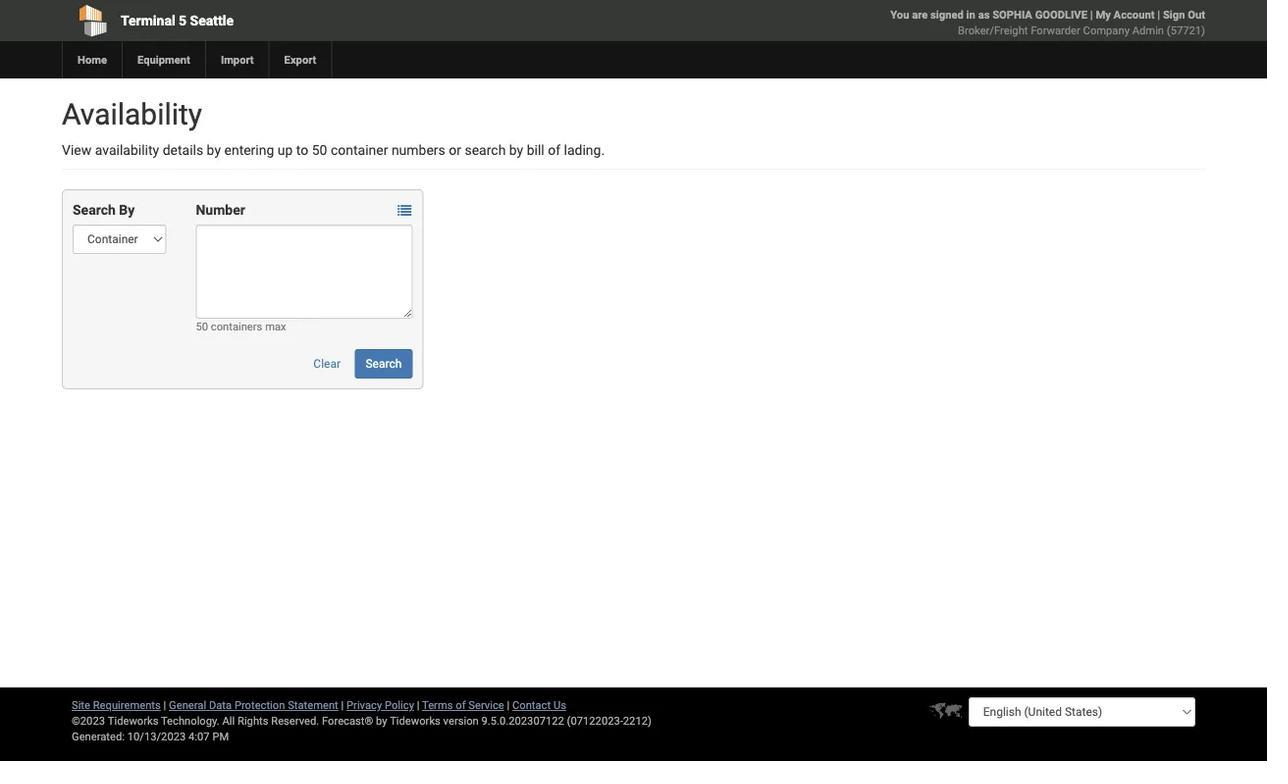Task type: describe. For each thing, give the bounding box(es) containing it.
search
[[465, 142, 506, 158]]

import link
[[205, 41, 269, 79]]

requirements
[[93, 699, 161, 712]]

(57721)
[[1167, 24, 1206, 37]]

service
[[469, 699, 504, 712]]

export
[[284, 54, 317, 66]]

signed
[[931, 8, 964, 21]]

numbers
[[392, 142, 446, 158]]

reserved.
[[271, 715, 319, 728]]

sign out link
[[1163, 8, 1206, 21]]

terms of service link
[[422, 699, 504, 712]]

you
[[891, 8, 910, 21]]

or
[[449, 142, 461, 158]]

version
[[443, 715, 479, 728]]

entering
[[224, 142, 274, 158]]

out
[[1188, 8, 1206, 21]]

50 containers max
[[196, 321, 286, 333]]

number
[[196, 202, 245, 218]]

site requirements link
[[72, 699, 161, 712]]

protection
[[235, 699, 285, 712]]

details
[[163, 142, 203, 158]]

10/13/2023
[[127, 731, 186, 744]]

view availability details by entering up to 50 container numbers or search by bill of lading.
[[62, 142, 605, 158]]

policy
[[385, 699, 414, 712]]

seattle
[[190, 12, 234, 28]]

view
[[62, 142, 92, 158]]

site
[[72, 699, 90, 712]]

general data protection statement link
[[169, 699, 338, 712]]

| up forecast® on the left of page
[[341, 699, 344, 712]]

max
[[265, 321, 286, 333]]

lading.
[[564, 142, 605, 158]]

as
[[978, 8, 990, 21]]

| up the tideworks
[[417, 699, 420, 712]]

my account link
[[1096, 8, 1155, 21]]

1 vertical spatial 50
[[196, 321, 208, 333]]

container
[[331, 142, 388, 158]]

2212)
[[623, 715, 652, 728]]

| left my
[[1090, 8, 1093, 21]]

0 horizontal spatial by
[[207, 142, 221, 158]]

containers
[[211, 321, 262, 333]]

in
[[967, 8, 976, 21]]

terms
[[422, 699, 453, 712]]

generated:
[[72, 731, 125, 744]]

5
[[179, 12, 187, 28]]

sign
[[1163, 8, 1185, 21]]

search button
[[355, 349, 413, 379]]

my
[[1096, 8, 1111, 21]]

broker/freight
[[958, 24, 1028, 37]]

terminal 5 seattle
[[121, 12, 234, 28]]

equipment link
[[122, 41, 205, 79]]

by
[[119, 202, 135, 218]]

search by
[[73, 202, 135, 218]]

(07122023-
[[567, 715, 623, 728]]

import
[[221, 54, 254, 66]]

account
[[1114, 8, 1155, 21]]



Task type: locate. For each thing, give the bounding box(es) containing it.
forecast®
[[322, 715, 373, 728]]

9.5.0.202307122
[[482, 715, 564, 728]]

equipment
[[137, 54, 190, 66]]

| left 'general'
[[164, 699, 166, 712]]

of
[[548, 142, 561, 158], [456, 699, 466, 712]]

of inside site requirements | general data protection statement | privacy policy | terms of service | contact us ©2023 tideworks technology. all rights reserved. forecast® by tideworks version 9.5.0.202307122 (07122023-2212) generated: 10/13/2023 4:07 pm
[[456, 699, 466, 712]]

©2023 tideworks
[[72, 715, 158, 728]]

by
[[207, 142, 221, 158], [509, 142, 523, 158], [376, 715, 387, 728]]

availability
[[95, 142, 159, 158]]

home link
[[62, 41, 122, 79]]

data
[[209, 699, 232, 712]]

terminal 5 seattle link
[[62, 0, 521, 41]]

sophia
[[993, 8, 1033, 21]]

pm
[[212, 731, 229, 744]]

1 horizontal spatial by
[[376, 715, 387, 728]]

4:07
[[189, 731, 210, 744]]

0 vertical spatial of
[[548, 142, 561, 158]]

contact
[[512, 699, 551, 712]]

to
[[296, 142, 309, 158]]

up
[[278, 142, 293, 158]]

availability
[[62, 97, 202, 132]]

2 horizontal spatial by
[[509, 142, 523, 158]]

search for search
[[366, 357, 402, 371]]

site requirements | general data protection statement | privacy policy | terms of service | contact us ©2023 tideworks technology. all rights reserved. forecast® by tideworks version 9.5.0.202307122 (07122023-2212) generated: 10/13/2023 4:07 pm
[[72, 699, 652, 744]]

are
[[912, 8, 928, 21]]

50
[[312, 142, 327, 158], [196, 321, 208, 333]]

general
[[169, 699, 206, 712]]

terminal
[[121, 12, 175, 28]]

all
[[222, 715, 235, 728]]

statement
[[288, 699, 338, 712]]

1 horizontal spatial search
[[366, 357, 402, 371]]

Number text field
[[196, 225, 413, 319]]

search right clear
[[366, 357, 402, 371]]

privacy policy link
[[347, 699, 414, 712]]

1 horizontal spatial of
[[548, 142, 561, 158]]

| up 9.5.0.202307122
[[507, 699, 510, 712]]

clear button
[[303, 349, 351, 379]]

of right bill
[[548, 142, 561, 158]]

1 vertical spatial search
[[366, 357, 402, 371]]

0 vertical spatial search
[[73, 202, 116, 218]]

0 horizontal spatial of
[[456, 699, 466, 712]]

1 horizontal spatial 50
[[312, 142, 327, 158]]

search
[[73, 202, 116, 218], [366, 357, 402, 371]]

by left bill
[[509, 142, 523, 158]]

us
[[554, 699, 566, 712]]

bill
[[527, 142, 545, 158]]

export link
[[269, 41, 331, 79]]

show list image
[[398, 204, 412, 217]]

by right 'details'
[[207, 142, 221, 158]]

forwarder
[[1031, 24, 1081, 37]]

search for search by
[[73, 202, 116, 218]]

by inside site requirements | general data protection statement | privacy policy | terms of service | contact us ©2023 tideworks technology. all rights reserved. forecast® by tideworks version 9.5.0.202307122 (07122023-2212) generated: 10/13/2023 4:07 pm
[[376, 715, 387, 728]]

search left by
[[73, 202, 116, 218]]

0 vertical spatial 50
[[312, 142, 327, 158]]

privacy
[[347, 699, 382, 712]]

company
[[1083, 24, 1130, 37]]

goodlive
[[1035, 8, 1088, 21]]

tideworks
[[390, 715, 441, 728]]

of up version
[[456, 699, 466, 712]]

contact us link
[[512, 699, 566, 712]]

1 vertical spatial of
[[456, 699, 466, 712]]

technology.
[[161, 715, 220, 728]]

admin
[[1133, 24, 1164, 37]]

rights
[[238, 715, 268, 728]]

clear
[[314, 357, 341, 371]]

| left sign
[[1158, 8, 1160, 21]]

50 right the to
[[312, 142, 327, 158]]

|
[[1090, 8, 1093, 21], [1158, 8, 1160, 21], [164, 699, 166, 712], [341, 699, 344, 712], [417, 699, 420, 712], [507, 699, 510, 712]]

by down privacy policy link
[[376, 715, 387, 728]]

you are signed in as sophia goodlive | my account | sign out broker/freight forwarder company admin (57721)
[[891, 8, 1206, 37]]

0 horizontal spatial 50
[[196, 321, 208, 333]]

0 horizontal spatial search
[[73, 202, 116, 218]]

50 left containers at the top
[[196, 321, 208, 333]]

search inside button
[[366, 357, 402, 371]]

home
[[78, 54, 107, 66]]



Task type: vqa. For each thing, say whether or not it's contained in the screenshot.
50 to the bottom
yes



